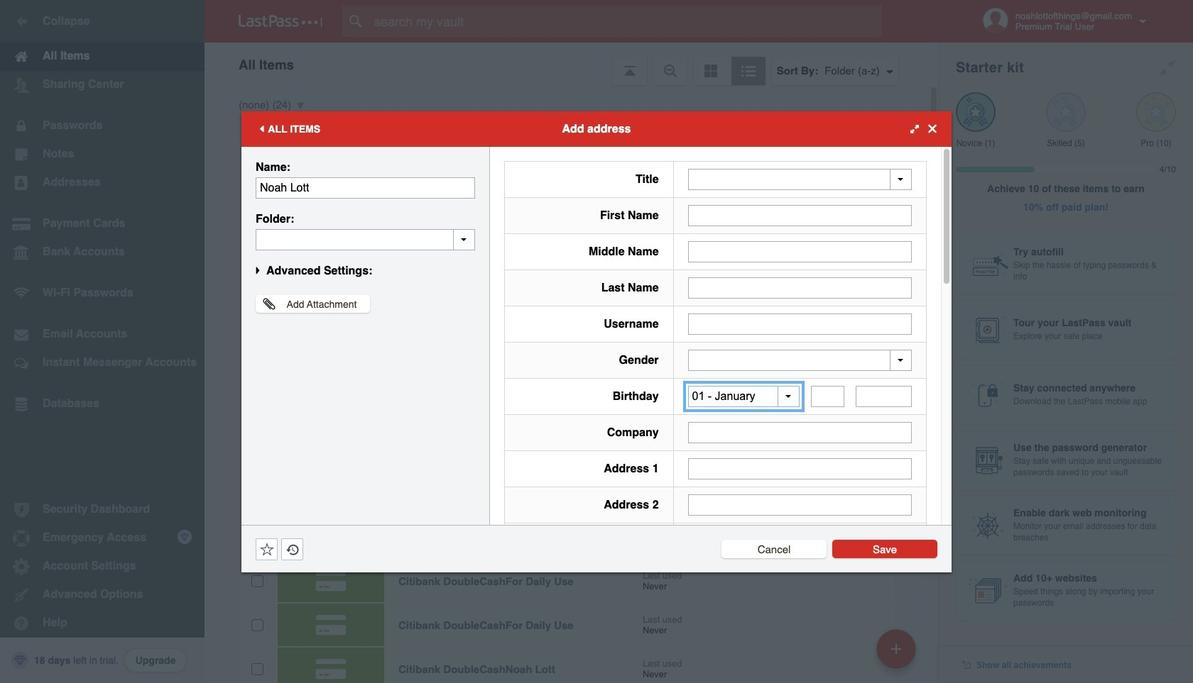 Task type: describe. For each thing, give the bounding box(es) containing it.
vault options navigation
[[205, 43, 939, 85]]

search my vault text field
[[342, 6, 910, 37]]

new item image
[[891, 644, 901, 654]]



Task type: locate. For each thing, give the bounding box(es) containing it.
lastpass image
[[239, 15, 322, 28]]

main navigation navigation
[[0, 0, 205, 684]]

None text field
[[688, 277, 912, 299], [811, 386, 845, 408], [856, 386, 912, 408], [688, 459, 912, 480], [688, 277, 912, 299], [811, 386, 845, 408], [856, 386, 912, 408], [688, 459, 912, 480]]

None text field
[[256, 177, 475, 198], [688, 205, 912, 226], [256, 229, 475, 250], [688, 241, 912, 262], [688, 314, 912, 335], [688, 423, 912, 444], [688, 495, 912, 516], [256, 177, 475, 198], [688, 205, 912, 226], [256, 229, 475, 250], [688, 241, 912, 262], [688, 314, 912, 335], [688, 423, 912, 444], [688, 495, 912, 516]]

new item navigation
[[871, 626, 925, 684]]

dialog
[[241, 111, 952, 684]]

Search search field
[[342, 6, 910, 37]]



